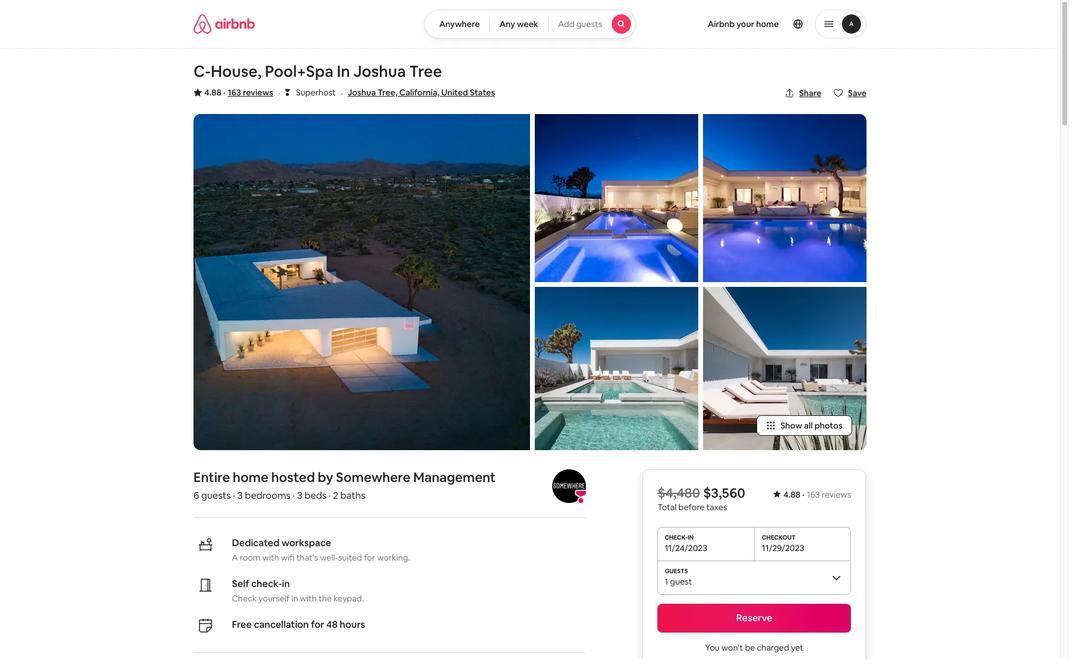 Task type: vqa. For each thing, say whether or not it's contained in the screenshot.
$225 button
no



Task type: describe. For each thing, give the bounding box(es) containing it.
joshua inside · joshua tree, california, united states
[[348, 87, 376, 98]]

free
[[232, 619, 252, 632]]

6
[[194, 490, 199, 502]]

somewhere management
[[336, 469, 496, 486]]

entire home hosted by somewhere management 6 guests · 3 bedrooms · 3 beds · 2 baths
[[194, 469, 496, 502]]

free cancellation for 48 hours
[[232, 619, 365, 632]]

wifi
[[281, 553, 295, 564]]

c-
[[194, 61, 211, 82]]

guests inside button
[[576, 19, 602, 29]]

0 horizontal spatial in
[[282, 578, 290, 591]]

workspace
[[282, 537, 331, 550]]

1 guest button
[[657, 561, 851, 595]]

won't
[[721, 643, 743, 654]]

yet
[[791, 643, 803, 654]]

courtyard pool and lounge chairs area image
[[703, 287, 867, 451]]

any week
[[500, 19, 538, 29]]

total
[[657, 502, 676, 513]]

· up 11/29/2023
[[802, 490, 804, 501]]

0 vertical spatial 163
[[228, 87, 241, 98]]

2 3 from the left
[[297, 490, 302, 502]]

by
[[318, 469, 333, 486]]

self
[[232, 578, 249, 591]]

airbnb your home
[[708, 19, 779, 29]]

photos
[[815, 421, 843, 432]]

c-house, pool+spa in joshua tree image 1 image
[[194, 114, 530, 451]]

anywhere
[[439, 19, 480, 29]]

you
[[705, 643, 719, 654]]

be
[[745, 643, 755, 654]]

guest
[[670, 577, 692, 588]]

spa and pool image
[[535, 287, 698, 451]]

$4,480 $3,560 total before taxes
[[657, 485, 745, 513]]

show all photos button
[[757, 416, 852, 436]]

california,
[[399, 87, 440, 98]]

any
[[500, 19, 515, 29]]

share
[[799, 88, 822, 99]]

0 vertical spatial 4.88
[[204, 87, 221, 98]]

󰀃
[[285, 87, 290, 98]]

save button
[[829, 83, 871, 103]]

· left the 󰀃 in the top left of the page
[[278, 87, 280, 100]]

self check-in check yourself in with the keypad.
[[232, 578, 364, 605]]

airbnb your home link
[[701, 11, 786, 37]]

2
[[333, 490, 338, 502]]

none search field containing anywhere
[[424, 10, 636, 38]]

1 horizontal spatial 163
[[807, 490, 820, 501]]

1 3 from the left
[[237, 490, 243, 502]]

in
[[337, 61, 350, 82]]

superhost
[[296, 87, 336, 98]]

states
[[470, 87, 495, 98]]

charged
[[757, 643, 789, 654]]

working.
[[377, 553, 410, 564]]

pool and spa at courtyard image
[[703, 114, 867, 282]]

11/29/2023
[[762, 543, 804, 554]]

reserve button
[[657, 605, 851, 633]]

add guests
[[558, 19, 602, 29]]

48
[[326, 619, 338, 632]]

check-
[[251, 578, 282, 591]]

· down in
[[341, 87, 343, 100]]

pool+spa
[[265, 61, 333, 82]]

· down hosted
[[293, 490, 295, 502]]

0 horizontal spatial for
[[311, 619, 324, 632]]

your
[[737, 19, 754, 29]]



Task type: locate. For each thing, give the bounding box(es) containing it.
add
[[558, 19, 574, 29]]

3
[[237, 490, 243, 502], [297, 490, 302, 502]]

profile element
[[650, 0, 867, 48]]

None search field
[[424, 10, 636, 38]]

1
[[664, 577, 668, 588]]

before
[[678, 502, 704, 513]]

1 vertical spatial 4.88
[[783, 490, 800, 501]]

show
[[781, 421, 802, 432]]

home inside entire home hosted by somewhere management 6 guests · 3 bedrooms · 3 beds · 2 baths
[[233, 469, 268, 486]]

1 horizontal spatial reviews
[[822, 490, 851, 501]]

1 vertical spatial 4.88 · 163 reviews
[[783, 490, 851, 501]]

guests right add
[[576, 19, 602, 29]]

share button
[[780, 83, 826, 103]]

0 horizontal spatial 163
[[228, 87, 241, 98]]

you won't be charged yet
[[705, 643, 803, 654]]

0 horizontal spatial 4.88
[[204, 87, 221, 98]]

· joshua tree, california, united states
[[341, 87, 495, 100]]

1 vertical spatial guests
[[201, 490, 231, 502]]

tree,
[[378, 87, 398, 98]]

0 horizontal spatial guests
[[201, 490, 231, 502]]

c-house, pool+spa in joshua tree image 2 image
[[535, 114, 698, 282]]

· left the 2
[[329, 490, 331, 502]]

beds
[[305, 490, 327, 502]]

joshua up tree,
[[353, 61, 406, 82]]

show all photos
[[781, 421, 843, 432]]

· down house,
[[223, 87, 225, 98]]

$3,560
[[703, 485, 745, 502]]

163
[[228, 87, 241, 98], [807, 490, 820, 501]]

1 vertical spatial 163
[[807, 490, 820, 501]]

0 horizontal spatial home
[[233, 469, 268, 486]]

well-
[[320, 553, 338, 564]]

with left the
[[300, 594, 317, 605]]

in up yourself
[[282, 578, 290, 591]]

·
[[223, 87, 225, 98], [278, 87, 280, 100], [341, 87, 343, 100], [233, 490, 235, 502], [293, 490, 295, 502], [329, 490, 331, 502], [802, 490, 804, 501]]

3 left bedrooms
[[237, 490, 243, 502]]

a
[[232, 553, 238, 564]]

· left bedrooms
[[233, 490, 235, 502]]

with inside self check-in check yourself in with the keypad.
[[300, 594, 317, 605]]

bedrooms
[[245, 490, 291, 502]]

home inside profile element
[[756, 19, 779, 29]]

hosted
[[271, 469, 315, 486]]

c-house, pool+spa in joshua tree
[[194, 61, 442, 82]]

home
[[756, 19, 779, 29], [233, 469, 268, 486]]

1 horizontal spatial guests
[[576, 19, 602, 29]]

0 vertical spatial with
[[262, 553, 279, 564]]

home right your
[[756, 19, 779, 29]]

1 horizontal spatial in
[[291, 594, 298, 605]]

11/24/2023
[[664, 543, 707, 554]]

for inside dedicated workspace a room with wifi that's well-suited for working.
[[364, 553, 375, 564]]

1 horizontal spatial for
[[364, 553, 375, 564]]

$4,480
[[657, 485, 700, 502]]

1 vertical spatial with
[[300, 594, 317, 605]]

0 horizontal spatial 4.88 · 163 reviews
[[204, 87, 273, 98]]

dedicated workspace a room with wifi that's well-suited for working.
[[232, 537, 410, 564]]

1 horizontal spatial 3
[[297, 490, 302, 502]]

dedicated
[[232, 537, 279, 550]]

1 vertical spatial reviews
[[822, 490, 851, 501]]

0 vertical spatial home
[[756, 19, 779, 29]]

that's
[[296, 553, 318, 564]]

guests inside entire home hosted by somewhere management 6 guests · 3 bedrooms · 3 beds · 2 baths
[[201, 490, 231, 502]]

with
[[262, 553, 279, 564], [300, 594, 317, 605]]

entire
[[194, 469, 230, 486]]

0 vertical spatial reviews
[[243, 87, 273, 98]]

guests
[[576, 19, 602, 29], [201, 490, 231, 502]]

hours
[[340, 619, 365, 632]]

0 horizontal spatial reviews
[[243, 87, 273, 98]]

home up bedrooms
[[233, 469, 268, 486]]

add guests button
[[548, 10, 636, 38]]

guests down entire
[[201, 490, 231, 502]]

yourself
[[259, 594, 290, 605]]

house,
[[211, 61, 261, 82]]

1 horizontal spatial 4.88 · 163 reviews
[[783, 490, 851, 501]]

airbnb
[[708, 19, 735, 29]]

reviews
[[243, 87, 273, 98], [822, 490, 851, 501]]

1 vertical spatial in
[[291, 594, 298, 605]]

anywhere button
[[424, 10, 490, 38]]

save
[[848, 88, 867, 99]]

1 vertical spatial for
[[311, 619, 324, 632]]

4.88 down c-
[[204, 87, 221, 98]]

joshua left tree,
[[348, 87, 376, 98]]

united
[[441, 87, 468, 98]]

1 vertical spatial joshua
[[348, 87, 376, 98]]

keypad.
[[334, 594, 364, 605]]

0 horizontal spatial 3
[[237, 490, 243, 502]]

reserve
[[736, 612, 772, 625]]

163 reviews button
[[228, 87, 273, 99]]

tree
[[409, 61, 442, 82]]

0 vertical spatial in
[[282, 578, 290, 591]]

suited
[[338, 553, 362, 564]]

taxes
[[706, 502, 727, 513]]

the
[[319, 594, 332, 605]]

4.88 up 11/29/2023
[[783, 490, 800, 501]]

for left '48'
[[311, 619, 324, 632]]

0 vertical spatial 4.88 · 163 reviews
[[204, 87, 273, 98]]

week
[[517, 19, 538, 29]]

3 left beds in the bottom of the page
[[297, 490, 302, 502]]

0 vertical spatial joshua
[[353, 61, 406, 82]]

baths
[[341, 490, 365, 502]]

with left wifi at the bottom of page
[[262, 553, 279, 564]]

any week button
[[489, 10, 549, 38]]

with inside dedicated workspace a room with wifi that's well-suited for working.
[[262, 553, 279, 564]]

check
[[232, 594, 257, 605]]

1 horizontal spatial with
[[300, 594, 317, 605]]

1 guest
[[664, 577, 692, 588]]

0 vertical spatial for
[[364, 553, 375, 564]]

1 vertical spatial home
[[233, 469, 268, 486]]

room
[[240, 553, 261, 564]]

4.88 · 163 reviews
[[204, 87, 273, 98], [783, 490, 851, 501]]

for right suited
[[364, 553, 375, 564]]

in right yourself
[[291, 594, 298, 605]]

for
[[364, 553, 375, 564], [311, 619, 324, 632]]

1 horizontal spatial home
[[756, 19, 779, 29]]

all
[[804, 421, 813, 432]]

4.88
[[204, 87, 221, 98], [783, 490, 800, 501]]

0 vertical spatial guests
[[576, 19, 602, 29]]

somewhere management is a superhost. learn more about somewhere management. image
[[553, 470, 586, 504], [553, 470, 586, 504]]

joshua
[[353, 61, 406, 82], [348, 87, 376, 98]]

joshua tree, california, united states button
[[348, 85, 495, 100]]

0 horizontal spatial with
[[262, 553, 279, 564]]

1 horizontal spatial 4.88
[[783, 490, 800, 501]]

cancellation
[[254, 619, 309, 632]]



